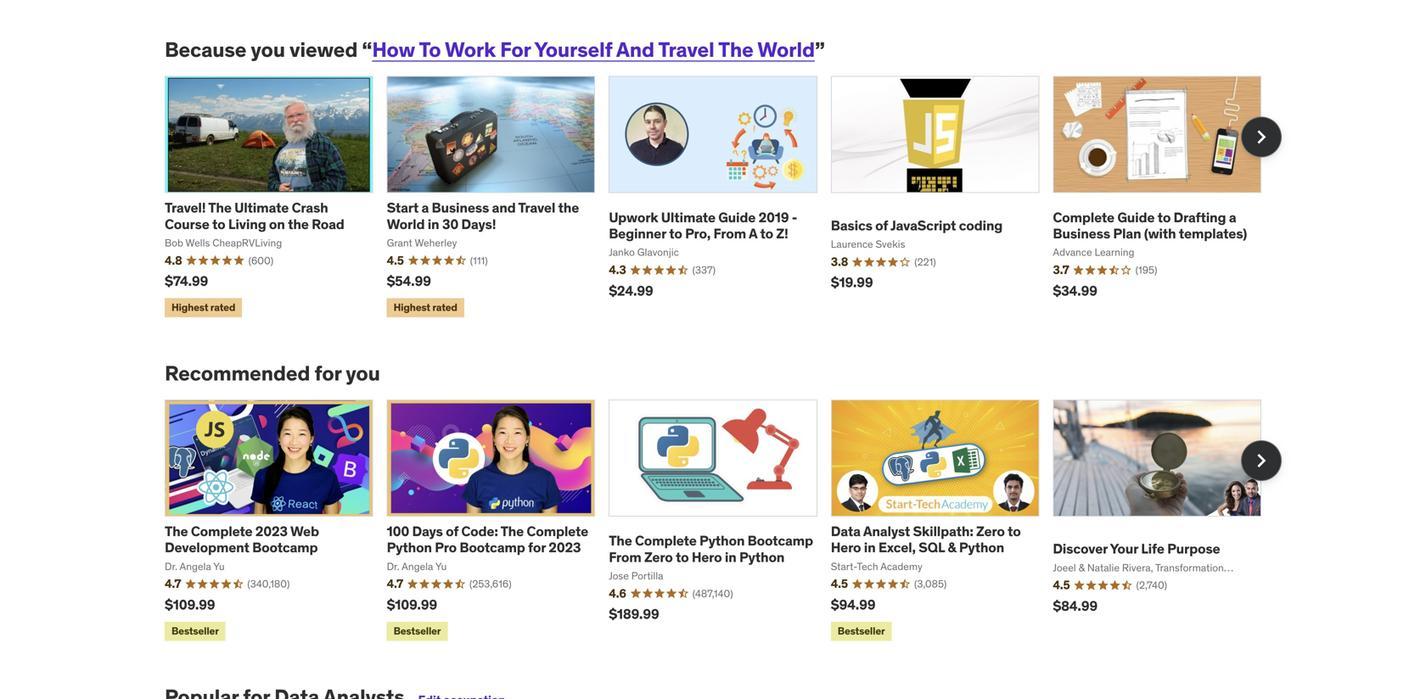 Task type: describe. For each thing, give the bounding box(es) containing it.
100
[[387, 523, 409, 540]]

(with
[[1144, 225, 1176, 242]]

next image for recommended for you
[[1248, 447, 1275, 474]]

yourself
[[534, 37, 612, 63]]

purpose
[[1167, 540, 1220, 558]]

zero inside data analyst skillpath: zero to hero in excel, sql & python
[[976, 523, 1005, 540]]

1 horizontal spatial world
[[757, 37, 815, 63]]

discover your life purpose
[[1053, 540, 1220, 558]]

code:
[[461, 523, 498, 540]]

the inside travel! the ultimate crash course to living on the road
[[288, 215, 309, 233]]

0 vertical spatial travel
[[658, 37, 714, 63]]

discover
[[1053, 540, 1108, 558]]

ultimate inside travel! the ultimate crash course to living on the road
[[234, 199, 289, 217]]

bootcamp inside 100 days of code: the complete python pro bootcamp for 2023
[[460, 539, 525, 557]]

complete inside complete guide to drafting a business plan (with templates)
[[1053, 209, 1115, 226]]

data analyst skillpath: zero to hero in excel, sql & python link
[[831, 523, 1021, 557]]

recommended
[[165, 361, 310, 386]]

crash
[[292, 199, 328, 217]]

days
[[412, 523, 443, 540]]

business inside "start a business and travel the world in 30 days!"
[[432, 199, 489, 217]]

the inside the complete 2023 web development bootcamp
[[165, 523, 188, 540]]

templates)
[[1179, 225, 1247, 242]]

basics of javascript coding
[[831, 217, 1003, 234]]

data
[[831, 523, 861, 540]]

work
[[445, 37, 496, 63]]

"
[[815, 37, 825, 63]]

a inside complete guide to drafting a business plan (with templates)
[[1229, 209, 1236, 226]]

of inside 100 days of code: the complete python pro bootcamp for 2023
[[446, 523, 458, 540]]

0 horizontal spatial you
[[251, 37, 285, 63]]

30
[[442, 215, 458, 233]]

on
[[269, 215, 285, 233]]

bootcamp inside the complete python bootcamp from zero to hero in python
[[747, 532, 813, 550]]

upwork ultimate guide 2019 - beginner to pro, from a to z! link
[[609, 209, 797, 242]]

discover your life purpose link
[[1053, 540, 1220, 558]]

road
[[312, 215, 344, 233]]

the complete 2023 web development bootcamp link
[[165, 523, 319, 557]]

days!
[[461, 215, 496, 233]]

2023 inside the complete 2023 web development bootcamp
[[255, 523, 288, 540]]

basics
[[831, 217, 872, 234]]

analyst
[[863, 523, 910, 540]]

python inside data analyst skillpath: zero to hero in excel, sql & python
[[959, 539, 1004, 557]]

because you viewed " how to work for yourself and travel the world "
[[165, 37, 825, 63]]

in inside the complete python bootcamp from zero to hero in python
[[725, 549, 736, 566]]

the inside "start a business and travel the world in 30 days!"
[[558, 199, 579, 217]]

travel inside "start a business and travel the world in 30 days!"
[[518, 199, 555, 217]]

the complete python bootcamp from zero to hero in python link
[[609, 532, 813, 566]]

start
[[387, 199, 419, 217]]

1 horizontal spatial of
[[875, 217, 888, 234]]

sql
[[919, 539, 945, 557]]

travel!
[[165, 199, 206, 217]]

pro
[[435, 539, 457, 557]]

because
[[165, 37, 246, 63]]

guide inside upwork ultimate guide 2019 - beginner to pro, from a to z!
[[718, 209, 756, 226]]

the inside 100 days of code: the complete python pro bootcamp for 2023
[[500, 523, 524, 540]]

plan
[[1113, 225, 1141, 242]]

life
[[1141, 540, 1164, 558]]

100 days of code: the complete python pro bootcamp for 2023
[[387, 523, 588, 557]]

course
[[165, 215, 209, 233]]

travel! the ultimate crash course to living on the road link
[[165, 199, 344, 233]]

the complete 2023 web development bootcamp
[[165, 523, 319, 557]]

upwork
[[609, 209, 658, 226]]

hero inside the complete python bootcamp from zero to hero in python
[[692, 549, 722, 566]]

carousel element for because you viewed "
[[165, 76, 1282, 321]]

for inside 100 days of code: the complete python pro bootcamp for 2023
[[528, 539, 546, 557]]

data analyst skillpath: zero to hero in excel, sql & python
[[831, 523, 1021, 557]]



Task type: vqa. For each thing, say whether or not it's contained in the screenshot.
to inside the The Complete Python Bootcamp From Zero to Hero in Python
yes



Task type: locate. For each thing, give the bounding box(es) containing it.
in inside "start a business and travel the world in 30 days!"
[[428, 215, 439, 233]]

complete guide to drafting a business plan (with templates)
[[1053, 209, 1247, 242]]

2019
[[758, 209, 789, 226]]

ultimate
[[234, 199, 289, 217], [661, 209, 715, 226]]

to inside the complete python bootcamp from zero to hero in python
[[676, 549, 689, 566]]

1 vertical spatial zero
[[644, 549, 673, 566]]

coding
[[959, 217, 1003, 234]]

viewed
[[289, 37, 358, 63]]

bootcamp right 'pro'
[[460, 539, 525, 557]]

complete
[[1053, 209, 1115, 226], [191, 523, 252, 540], [527, 523, 588, 540], [635, 532, 697, 550]]

zero inside the complete python bootcamp from zero to hero in python
[[644, 549, 673, 566]]

basics of javascript coding link
[[831, 217, 1003, 234]]

the inside the complete python bootcamp from zero to hero in python
[[609, 532, 632, 550]]

1 vertical spatial you
[[346, 361, 380, 386]]

1 horizontal spatial the
[[558, 199, 579, 217]]

business
[[432, 199, 489, 217], [1053, 225, 1110, 242]]

ultimate left crash
[[234, 199, 289, 217]]

0 horizontal spatial travel
[[518, 199, 555, 217]]

0 vertical spatial next image
[[1248, 124, 1275, 151]]

for
[[500, 37, 531, 63]]

0 vertical spatial carousel element
[[165, 76, 1282, 321]]

business left and
[[432, 199, 489, 217]]

to
[[1158, 209, 1171, 226], [212, 215, 225, 233], [669, 225, 682, 242], [760, 225, 773, 242], [1008, 523, 1021, 540], [676, 549, 689, 566]]

and
[[492, 199, 516, 217]]

ultimate right upwork
[[661, 209, 715, 226]]

100 days of code: the complete python pro bootcamp for 2023 link
[[387, 523, 588, 557]]

1 vertical spatial travel
[[518, 199, 555, 217]]

travel right "and"
[[658, 37, 714, 63]]

business inside complete guide to drafting a business plan (with templates)
[[1053, 225, 1110, 242]]

how
[[372, 37, 415, 63]]

how to work for yourself and travel the world link
[[372, 37, 815, 63]]

the
[[558, 199, 579, 217], [288, 215, 309, 233]]

0 horizontal spatial business
[[432, 199, 489, 217]]

upwork ultimate guide 2019 - beginner to pro, from a to z!
[[609, 209, 797, 242]]

from
[[713, 225, 746, 242], [609, 549, 641, 566]]

the right and
[[558, 199, 579, 217]]

of right basics
[[875, 217, 888, 234]]

0 vertical spatial of
[[875, 217, 888, 234]]

1 vertical spatial next image
[[1248, 447, 1275, 474]]

0 horizontal spatial a
[[421, 199, 429, 217]]

1 horizontal spatial for
[[528, 539, 546, 557]]

guide
[[718, 209, 756, 226], [1117, 209, 1155, 226]]

bootcamp left data
[[747, 532, 813, 550]]

python
[[699, 532, 745, 550], [387, 539, 432, 557], [959, 539, 1004, 557], [739, 549, 785, 566]]

next image for because you viewed "
[[1248, 124, 1275, 151]]

living
[[228, 215, 266, 233]]

start a business and travel the world in 30 days! link
[[387, 199, 579, 233]]

bootcamp right development
[[252, 539, 318, 557]]

0 horizontal spatial zero
[[644, 549, 673, 566]]

1 horizontal spatial a
[[1229, 209, 1236, 226]]

to
[[419, 37, 441, 63]]

a right start
[[421, 199, 429, 217]]

hero inside data analyst skillpath: zero to hero in excel, sql & python
[[831, 539, 861, 557]]

bootcamp
[[747, 532, 813, 550], [252, 539, 318, 557], [460, 539, 525, 557]]

to inside travel! the ultimate crash course to living on the road
[[212, 215, 225, 233]]

&
[[948, 539, 956, 557]]

0 vertical spatial zero
[[976, 523, 1005, 540]]

0 horizontal spatial 2023
[[255, 523, 288, 540]]

2 carousel element from the top
[[165, 400, 1282, 645]]

the complete python bootcamp from zero to hero in python
[[609, 532, 813, 566]]

and
[[616, 37, 654, 63]]

1 carousel element from the top
[[165, 76, 1282, 321]]

carousel element containing travel! the ultimate crash course to living on the road
[[165, 76, 1282, 321]]

bootcamp inside the complete 2023 web development bootcamp
[[252, 539, 318, 557]]

0 horizontal spatial for
[[314, 361, 341, 386]]

1 horizontal spatial from
[[713, 225, 746, 242]]

drafting
[[1174, 209, 1226, 226]]

a inside "start a business and travel the world in 30 days!"
[[421, 199, 429, 217]]

0 horizontal spatial world
[[387, 215, 425, 233]]

1 horizontal spatial 2023
[[549, 539, 581, 557]]

1 vertical spatial carousel element
[[165, 400, 1282, 645]]

travel! the ultimate crash course to living on the road
[[165, 199, 344, 233]]

carousel element
[[165, 76, 1282, 321], [165, 400, 1282, 645]]

from inside upwork ultimate guide 2019 - beginner to pro, from a to z!
[[713, 225, 746, 242]]

beginner
[[609, 225, 666, 242]]

the inside travel! the ultimate crash course to living on the road
[[208, 199, 232, 217]]

2 horizontal spatial bootcamp
[[747, 532, 813, 550]]

skillpath:
[[913, 523, 973, 540]]

business left plan
[[1053, 225, 1110, 242]]

0 vertical spatial business
[[432, 199, 489, 217]]

for
[[314, 361, 341, 386], [528, 539, 546, 557]]

world inside "start a business and travel the world in 30 days!"
[[387, 215, 425, 233]]

of right the days
[[446, 523, 458, 540]]

start a business and travel the world in 30 days!
[[387, 199, 579, 233]]

0 horizontal spatial ultimate
[[234, 199, 289, 217]]

1 guide from the left
[[718, 209, 756, 226]]

0 horizontal spatial of
[[446, 523, 458, 540]]

python inside 100 days of code: the complete python pro bootcamp for 2023
[[387, 539, 432, 557]]

1 vertical spatial business
[[1053, 225, 1110, 242]]

in
[[428, 215, 439, 233], [864, 539, 876, 557], [725, 549, 736, 566]]

a
[[749, 225, 757, 242]]

a
[[421, 199, 429, 217], [1229, 209, 1236, 226]]

1 horizontal spatial zero
[[976, 523, 1005, 540]]

-
[[792, 209, 797, 226]]

to inside data analyst skillpath: zero to hero in excel, sql & python
[[1008, 523, 1021, 540]]

0 vertical spatial world
[[757, 37, 815, 63]]

0 horizontal spatial the
[[288, 215, 309, 233]]

0 horizontal spatial from
[[609, 549, 641, 566]]

1 horizontal spatial hero
[[831, 539, 861, 557]]

1 horizontal spatial business
[[1053, 225, 1110, 242]]

development
[[165, 539, 249, 557]]

web
[[290, 523, 319, 540]]

next image
[[1248, 124, 1275, 151], [1248, 447, 1275, 474]]

a right drafting
[[1229, 209, 1236, 226]]

0 horizontal spatial hero
[[692, 549, 722, 566]]

travel
[[658, 37, 714, 63], [518, 199, 555, 217]]

complete inside the complete 2023 web development bootcamp
[[191, 523, 252, 540]]

"
[[362, 37, 372, 63]]

world
[[757, 37, 815, 63], [387, 215, 425, 233]]

javascript
[[890, 217, 956, 234]]

you
[[251, 37, 285, 63], [346, 361, 380, 386]]

2 guide from the left
[[1117, 209, 1155, 226]]

travel right and
[[518, 199, 555, 217]]

1 vertical spatial from
[[609, 549, 641, 566]]

guide inside complete guide to drafting a business plan (with templates)
[[1117, 209, 1155, 226]]

1 horizontal spatial in
[[725, 549, 736, 566]]

0 vertical spatial you
[[251, 37, 285, 63]]

1 horizontal spatial travel
[[658, 37, 714, 63]]

0 vertical spatial from
[[713, 225, 746, 242]]

2 horizontal spatial in
[[864, 539, 876, 557]]

2 next image from the top
[[1248, 447, 1275, 474]]

carousel element for recommended for you
[[165, 400, 1282, 645]]

the
[[718, 37, 753, 63], [208, 199, 232, 217], [165, 523, 188, 540], [500, 523, 524, 540], [609, 532, 632, 550]]

1 next image from the top
[[1248, 124, 1275, 151]]

1 vertical spatial for
[[528, 539, 546, 557]]

the right on
[[288, 215, 309, 233]]

complete inside the complete python bootcamp from zero to hero in python
[[635, 532, 697, 550]]

complete guide to drafting a business plan (with templates) link
[[1053, 209, 1247, 242]]

ultimate inside upwork ultimate guide 2019 - beginner to pro, from a to z!
[[661, 209, 715, 226]]

carousel element containing the complete 2023 web development bootcamp
[[165, 400, 1282, 645]]

1 horizontal spatial ultimate
[[661, 209, 715, 226]]

0 horizontal spatial bootcamp
[[252, 539, 318, 557]]

1 horizontal spatial bootcamp
[[460, 539, 525, 557]]

zero
[[976, 523, 1005, 540], [644, 549, 673, 566]]

2023 inside 100 days of code: the complete python pro bootcamp for 2023
[[549, 539, 581, 557]]

to inside complete guide to drafting a business plan (with templates)
[[1158, 209, 1171, 226]]

hero
[[831, 539, 861, 557], [692, 549, 722, 566]]

guide left the "2019"
[[718, 209, 756, 226]]

z!
[[776, 225, 788, 242]]

1 horizontal spatial guide
[[1117, 209, 1155, 226]]

1 vertical spatial world
[[387, 215, 425, 233]]

from inside the complete python bootcamp from zero to hero in python
[[609, 549, 641, 566]]

recommended for you
[[165, 361, 380, 386]]

1 vertical spatial of
[[446, 523, 458, 540]]

in inside data analyst skillpath: zero to hero in excel, sql & python
[[864, 539, 876, 557]]

0 vertical spatial for
[[314, 361, 341, 386]]

pro,
[[685, 225, 711, 242]]

of
[[875, 217, 888, 234], [446, 523, 458, 540]]

excel,
[[878, 539, 916, 557]]

2023
[[255, 523, 288, 540], [549, 539, 581, 557]]

0 horizontal spatial in
[[428, 215, 439, 233]]

guide left drafting
[[1117, 209, 1155, 226]]

0 horizontal spatial guide
[[718, 209, 756, 226]]

your
[[1110, 540, 1138, 558]]

complete inside 100 days of code: the complete python pro bootcamp for 2023
[[527, 523, 588, 540]]

1 horizontal spatial you
[[346, 361, 380, 386]]



